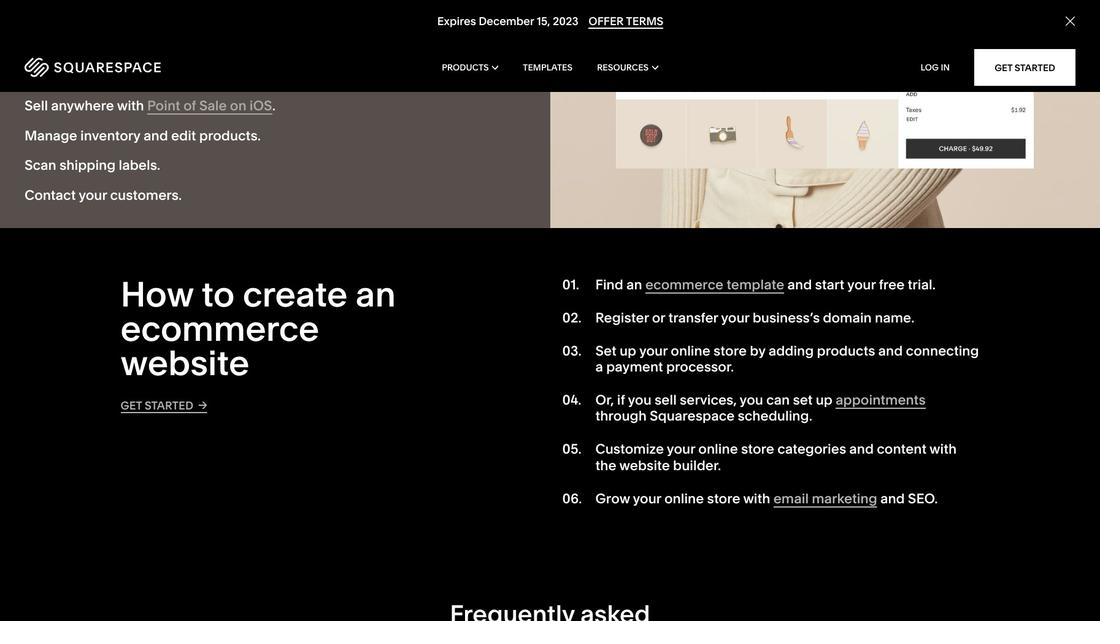 Task type: vqa. For each thing, say whether or not it's contained in the screenshot.
Terms
yes



Task type: locate. For each thing, give the bounding box(es) containing it.
your down "squarespace"
[[667, 441, 696, 458]]

with up manage inventory and edit products.
[[117, 98, 144, 114]]

online down builder.
[[665, 491, 704, 507]]

store down builder.
[[707, 491, 741, 507]]

template
[[727, 277, 785, 293]]

0 horizontal spatial get
[[121, 399, 142, 413]]

offer terms
[[588, 14, 663, 28]]

business's
[[753, 310, 820, 326]]

store inside customize your online store categories and content with the website builder.
[[741, 441, 775, 458]]

get started →
[[121, 398, 207, 413]]

your down the scan shipping labels.
[[79, 187, 107, 203]]

appointments link
[[836, 392, 926, 409]]

store down scheduling.
[[741, 441, 775, 458]]

1 horizontal spatial up
[[816, 392, 833, 409]]

connecting
[[906, 343, 979, 359]]

offer terms link
[[588, 14, 663, 29]]

store for with
[[707, 491, 741, 507]]

store inside set up your online store by adding products and connecting a payment processor.
[[714, 343, 747, 359]]

categories
[[778, 441, 847, 458]]

0 horizontal spatial an
[[356, 274, 396, 315]]

products.
[[199, 128, 261, 144]]

can
[[767, 392, 790, 409]]

1 vertical spatial get
[[121, 399, 142, 413]]

you
[[628, 392, 652, 409], [740, 392, 764, 409]]

templates
[[523, 62, 573, 73]]

inventory
[[80, 128, 140, 144]]

to
[[202, 274, 235, 315]]

or,
[[596, 392, 614, 409]]

scan
[[25, 157, 56, 174]]

products
[[817, 343, 876, 359]]

started
[[1015, 62, 1056, 73], [145, 399, 193, 413]]

of
[[183, 98, 196, 114]]

1 horizontal spatial you
[[740, 392, 764, 409]]

0 vertical spatial online
[[671, 343, 711, 359]]

0 vertical spatial store
[[714, 343, 747, 359]]

sell
[[655, 392, 677, 409]]

labels.
[[119, 157, 160, 174]]

started inside get started →
[[145, 399, 193, 413]]

how to create an ecommerce website
[[121, 274, 396, 384]]

0 horizontal spatial you
[[628, 392, 652, 409]]

2 vertical spatial store
[[707, 491, 741, 507]]

0 horizontal spatial started
[[145, 399, 193, 413]]

started for get started
[[1015, 62, 1056, 73]]

up right set
[[620, 343, 637, 359]]

online
[[671, 343, 711, 359], [699, 441, 738, 458], [665, 491, 704, 507]]

1 vertical spatial online
[[699, 441, 738, 458]]

1 horizontal spatial get
[[995, 62, 1013, 73]]

1 vertical spatial store
[[741, 441, 775, 458]]

example customer wearing a pin image
[[550, 0, 1101, 228]]

your
[[79, 187, 107, 203], [848, 277, 876, 293], [721, 310, 750, 326], [640, 343, 668, 359], [667, 441, 696, 458], [633, 491, 662, 507]]

your right grow
[[633, 491, 662, 507]]

and left content
[[850, 441, 874, 458]]

up right 'set'
[[816, 392, 833, 409]]

register or transfer your business's domain name.
[[596, 310, 915, 326]]

ios
[[250, 98, 272, 114]]

store left by
[[714, 343, 747, 359]]

1 horizontal spatial an
[[627, 277, 643, 293]]

0 vertical spatial up
[[620, 343, 637, 359]]

0 horizontal spatial ecommerce
[[121, 308, 319, 350]]

1 horizontal spatial with
[[744, 491, 771, 507]]

0 vertical spatial website
[[121, 342, 249, 384]]

1 vertical spatial up
[[816, 392, 833, 409]]

in
[[941, 62, 950, 73]]

1 horizontal spatial ecommerce
[[646, 277, 724, 293]]

december
[[479, 14, 534, 28]]

your down or
[[640, 343, 668, 359]]

point
[[147, 98, 180, 114]]

website up →
[[121, 342, 249, 384]]

sale
[[199, 98, 227, 114]]

2 vertical spatial online
[[665, 491, 704, 507]]

offer
[[588, 14, 624, 28]]

customize your online store categories and content with the website builder.
[[596, 441, 957, 474]]

ecommerce template link
[[646, 277, 785, 294]]

website right "the"
[[620, 458, 670, 474]]

1 you from the left
[[628, 392, 652, 409]]

online down "squarespace"
[[699, 441, 738, 458]]

with inside customize your online store categories and content with the website builder.
[[930, 441, 957, 458]]

online down transfer
[[671, 343, 711, 359]]

website
[[121, 342, 249, 384], [620, 458, 670, 474]]

1 vertical spatial ecommerce
[[121, 308, 319, 350]]

1 horizontal spatial website
[[620, 458, 670, 474]]

and left seo.
[[881, 491, 905, 507]]

you left can
[[740, 392, 764, 409]]

online inside set up your online store by adding products and connecting a payment processor.
[[671, 343, 711, 359]]

edit
[[171, 128, 196, 144]]

free
[[879, 277, 905, 293]]

with
[[117, 98, 144, 114], [930, 441, 957, 458], [744, 491, 771, 507]]

0 vertical spatial get
[[995, 62, 1013, 73]]

sell anywhere with point of sale on ios .
[[25, 98, 276, 114]]

store
[[714, 343, 747, 359], [741, 441, 775, 458], [707, 491, 741, 507]]

0 horizontal spatial website
[[121, 342, 249, 384]]

ecommerce inside how to create an ecommerce website
[[121, 308, 319, 350]]

name.
[[875, 310, 915, 326]]

0 horizontal spatial up
[[620, 343, 637, 359]]

1 vertical spatial with
[[930, 441, 957, 458]]

and down name.
[[879, 343, 903, 359]]

trial.
[[908, 277, 936, 293]]

an inside how to create an ecommerce website
[[356, 274, 396, 315]]

contact your customers.
[[25, 187, 182, 203]]

2 horizontal spatial with
[[930, 441, 957, 458]]

0 vertical spatial with
[[117, 98, 144, 114]]

get
[[995, 62, 1013, 73], [121, 399, 142, 413]]

log             in
[[921, 62, 950, 73]]

1 vertical spatial started
[[145, 399, 193, 413]]

how
[[121, 274, 194, 315]]

get inside get started →
[[121, 399, 142, 413]]

customers.
[[110, 187, 182, 203]]

0 vertical spatial started
[[1015, 62, 1056, 73]]

1 vertical spatial website
[[620, 458, 670, 474]]

with left email
[[744, 491, 771, 507]]

you right if
[[628, 392, 652, 409]]

with right content
[[930, 441, 957, 458]]

→
[[198, 398, 207, 412]]

ecommerce
[[646, 277, 724, 293], [121, 308, 319, 350]]

and left the start on the right top
[[788, 277, 812, 293]]

1 horizontal spatial started
[[1015, 62, 1056, 73]]

and
[[144, 128, 168, 144], [788, 277, 812, 293], [879, 343, 903, 359], [850, 441, 874, 458], [881, 491, 905, 507]]

find an ecommerce template and start your free trial.
[[596, 277, 936, 293]]

an
[[356, 274, 396, 315], [627, 277, 643, 293]]

the
[[596, 458, 617, 474]]

if
[[617, 392, 625, 409]]

create
[[243, 274, 348, 315]]

squarespace logo link
[[25, 58, 235, 77]]

online inside customize your online store categories and content with the website builder.
[[699, 441, 738, 458]]

up
[[620, 343, 637, 359], [816, 392, 833, 409]]

grow
[[596, 491, 630, 507]]



Task type: describe. For each thing, give the bounding box(es) containing it.
grow your online store with email marketing and seo.
[[596, 491, 938, 507]]

manage inventory and edit products.
[[25, 128, 261, 144]]

processor.
[[667, 359, 734, 376]]

resources button
[[597, 43, 658, 92]]

0 horizontal spatial with
[[117, 98, 144, 114]]

website inside how to create an ecommerce website
[[121, 342, 249, 384]]

15,
[[537, 14, 550, 28]]

and left edit
[[144, 128, 168, 144]]

.
[[272, 98, 276, 114]]

online for with
[[665, 491, 704, 507]]

example mobile inventory list of pins image
[[616, 0, 1034, 169]]

resources
[[597, 62, 649, 73]]

terms
[[626, 14, 663, 28]]

start
[[815, 277, 845, 293]]

up inside or, if you sell services, you can set up appointments through squarespace scheduling.
[[816, 392, 833, 409]]

and inside set up your online store by adding products and connecting a payment processor.
[[879, 343, 903, 359]]

scan shipping labels.
[[25, 157, 160, 174]]

online for categories
[[699, 441, 738, 458]]

products button
[[442, 43, 499, 92]]

payment
[[607, 359, 663, 376]]

set
[[793, 392, 813, 409]]

2 you from the left
[[740, 392, 764, 409]]

seo.
[[908, 491, 938, 507]]

expires
[[437, 14, 476, 28]]

through
[[596, 408, 647, 425]]

expires december 15, 2023
[[437, 14, 578, 28]]

point of sale on ios link
[[147, 98, 272, 115]]

log
[[921, 62, 939, 73]]

by
[[750, 343, 766, 359]]

email marketing link
[[774, 491, 878, 508]]

domain
[[823, 310, 872, 326]]

sell
[[25, 98, 48, 114]]

anywhere
[[51, 98, 114, 114]]

your left free
[[848, 277, 876, 293]]

your inside customize your online store categories and content with the website builder.
[[667, 441, 696, 458]]

get started link
[[975, 49, 1076, 86]]

or, if you sell services, you can set up appointments through squarespace scheduling.
[[596, 392, 926, 425]]

customize
[[596, 441, 664, 458]]

transfer
[[669, 310, 718, 326]]

adding
[[769, 343, 814, 359]]

services,
[[680, 392, 737, 409]]

register
[[596, 310, 649, 326]]

products
[[442, 62, 489, 73]]

a
[[596, 359, 603, 376]]

squarespace
[[650, 408, 735, 425]]

shipping
[[60, 157, 116, 174]]

website inside customize your online store categories and content with the website builder.
[[620, 458, 670, 474]]

builder.
[[673, 458, 721, 474]]

on
[[230, 98, 247, 114]]

or
[[652, 310, 666, 326]]

scheduling.
[[738, 408, 813, 425]]

get for get started
[[995, 62, 1013, 73]]

up inside set up your online store by adding products and connecting a payment processor.
[[620, 343, 637, 359]]

2 vertical spatial with
[[744, 491, 771, 507]]

log             in link
[[921, 62, 950, 73]]

get started
[[995, 62, 1056, 73]]

set
[[596, 343, 617, 359]]

templates link
[[523, 43, 573, 92]]

contact
[[25, 187, 76, 203]]

squarespace logo image
[[25, 58, 161, 77]]

find
[[596, 277, 624, 293]]

appointments
[[836, 392, 926, 409]]

started for get started →
[[145, 399, 193, 413]]

your inside set up your online store by adding products and connecting a payment processor.
[[640, 343, 668, 359]]

email
[[774, 491, 809, 507]]

0 vertical spatial ecommerce
[[646, 277, 724, 293]]

set up your online store by adding products and connecting a payment processor.
[[596, 343, 979, 376]]

marketing
[[812, 491, 878, 507]]

manage
[[25, 128, 77, 144]]

content
[[877, 441, 927, 458]]

your down ecommerce template link
[[721, 310, 750, 326]]

and inside customize your online store categories and content with the website builder.
[[850, 441, 874, 458]]

2023
[[553, 14, 578, 28]]

store for categories
[[741, 441, 775, 458]]

get for get started →
[[121, 399, 142, 413]]



